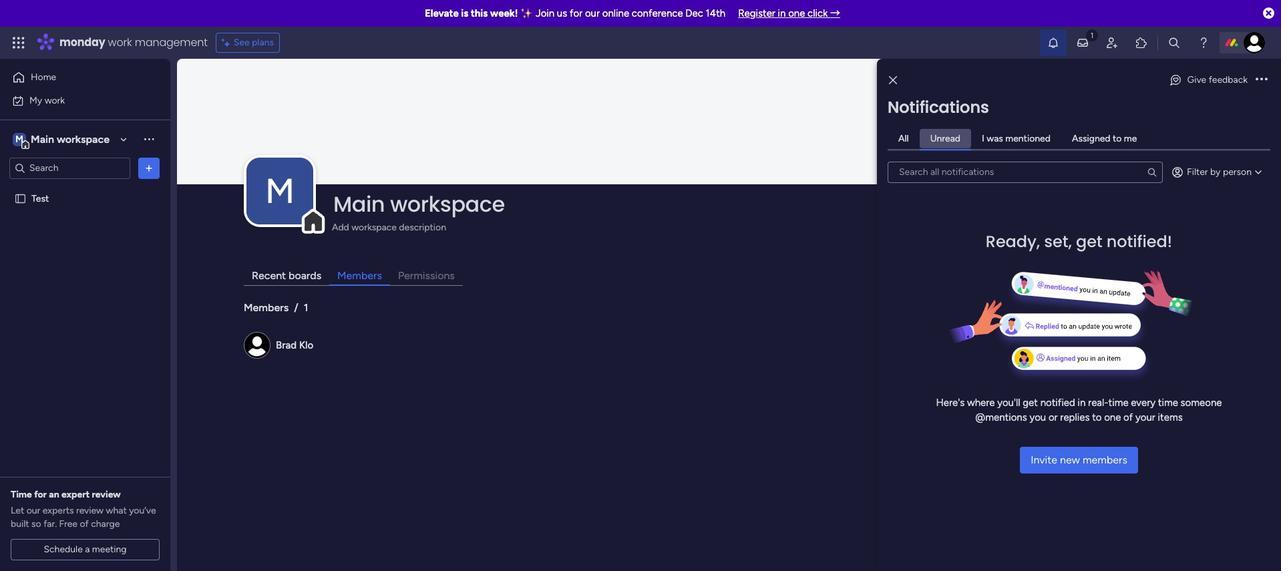 Task type: locate. For each thing, give the bounding box(es) containing it.
members / 1
[[244, 301, 308, 314]]

0 horizontal spatial members
[[244, 301, 289, 314]]

members
[[1083, 453, 1127, 466]]

for left an
[[34, 489, 47, 500]]

1 horizontal spatial workspace image
[[246, 158, 313, 224]]

time up the items
[[1158, 396, 1178, 408]]

review up what
[[92, 489, 121, 500]]

Main workspace field
[[330, 189, 1227, 219]]

0 vertical spatial members
[[337, 269, 382, 282]]

mentioned
[[1005, 133, 1051, 144]]

main
[[31, 133, 54, 145], [333, 189, 385, 219]]

1 vertical spatial get
[[1023, 396, 1038, 408]]

let
[[11, 505, 24, 516]]

plans
[[252, 37, 274, 48]]

0 vertical spatial of
[[1123, 411, 1133, 423]]

1 vertical spatial one
[[1104, 411, 1121, 423]]

14th
[[706, 7, 725, 19]]

Search in workspace field
[[28, 160, 112, 176]]

join
[[536, 7, 554, 19]]

main workspace add workspace description
[[332, 189, 505, 233]]

1 vertical spatial for
[[34, 489, 47, 500]]

get
[[1076, 230, 1102, 252], [1023, 396, 1038, 408]]

filter
[[1187, 166, 1208, 177]]

select product image
[[12, 36, 25, 49]]

0 vertical spatial work
[[108, 35, 132, 50]]

0 vertical spatial workspace image
[[13, 132, 26, 147]]

workspace right add at the top of page
[[351, 222, 397, 233]]

1 horizontal spatial members
[[337, 269, 382, 282]]

my work button
[[8, 90, 144, 111]]

was
[[987, 133, 1003, 144]]

my work
[[29, 95, 65, 106]]

of inside time for an expert review let our experts review what you've built so far. free of charge
[[80, 518, 89, 530]]

1 time from the left
[[1108, 396, 1129, 408]]

our up 'so'
[[26, 505, 40, 516]]

to down real-
[[1092, 411, 1102, 423]]

get inside the 'here's where you'll get notified in real-time every time someone @mentions you or replies to one of your items'
[[1023, 396, 1038, 408]]

get up you
[[1023, 396, 1038, 408]]

1 vertical spatial in
[[1078, 396, 1086, 408]]

2 time from the left
[[1158, 396, 1178, 408]]

is
[[461, 7, 468, 19]]

set,
[[1044, 230, 1072, 252]]

1 horizontal spatial m
[[265, 170, 295, 212]]

schedule
[[44, 544, 83, 555]]

main inside workspace selection element
[[31, 133, 54, 145]]

to left me
[[1113, 133, 1122, 144]]

free
[[59, 518, 77, 530]]

0 horizontal spatial main
[[31, 133, 54, 145]]

in up replies
[[1078, 396, 1086, 408]]

recent
[[252, 269, 286, 282]]

time
[[11, 489, 32, 500]]

i
[[982, 133, 984, 144]]

brad klo link
[[276, 339, 313, 351]]

0 vertical spatial workspace
[[57, 133, 110, 145]]

items
[[1158, 411, 1183, 423]]

main down my work at the top of the page
[[31, 133, 54, 145]]

for right us
[[570, 7, 583, 19]]

main inside "main workspace add workspace description"
[[333, 189, 385, 219]]

1 vertical spatial of
[[80, 518, 89, 530]]

work right the monday
[[108, 35, 132, 50]]

workspace image
[[13, 132, 26, 147], [246, 158, 313, 224]]

0 horizontal spatial work
[[45, 95, 65, 106]]

every
[[1131, 396, 1156, 408]]

main for main workspace
[[31, 133, 54, 145]]

1 horizontal spatial for
[[570, 7, 583, 19]]

1 horizontal spatial to
[[1113, 133, 1122, 144]]

elevate is this week! ✨ join us for our online conference dec 14th
[[425, 7, 725, 19]]

feedback
[[1209, 74, 1248, 85]]

one inside the 'here's where you'll get notified in real-time every time someone @mentions you or replies to one of your items'
[[1104, 411, 1121, 423]]

invite new members button
[[1020, 446, 1138, 473]]

you
[[1030, 411, 1046, 423]]

members for members
[[337, 269, 382, 282]]

✨
[[520, 7, 533, 19]]

workspace
[[57, 133, 110, 145], [390, 189, 505, 219], [351, 222, 397, 233]]

1 horizontal spatial of
[[1123, 411, 1133, 423]]

1 vertical spatial our
[[26, 505, 40, 516]]

1 vertical spatial workspace
[[390, 189, 505, 219]]

0 vertical spatial m
[[15, 133, 23, 145]]

None search field
[[888, 161, 1163, 183]]

register
[[738, 7, 775, 19]]

dialog
[[877, 59, 1281, 571]]

1 vertical spatial members
[[244, 301, 289, 314]]

0 horizontal spatial to
[[1092, 411, 1102, 423]]

our inside time for an expert review let our experts review what you've built so far. free of charge
[[26, 505, 40, 516]]

i was mentioned
[[982, 133, 1051, 144]]

0 horizontal spatial of
[[80, 518, 89, 530]]

workspace up search in workspace field
[[57, 133, 110, 145]]

to
[[1113, 133, 1122, 144], [1092, 411, 1102, 423]]

work
[[108, 35, 132, 50], [45, 95, 65, 106]]

m inside workspace selection element
[[15, 133, 23, 145]]

0 vertical spatial main
[[31, 133, 54, 145]]

time left every
[[1108, 396, 1129, 408]]

in
[[778, 7, 786, 19], [1078, 396, 1086, 408]]

members down add at the top of page
[[337, 269, 382, 282]]

for inside time for an expert review let our experts review what you've built so far. free of charge
[[34, 489, 47, 500]]

1 horizontal spatial one
[[1104, 411, 1121, 423]]

review up the charge
[[76, 505, 104, 516]]

1 vertical spatial m
[[265, 170, 295, 212]]

recent boards
[[252, 269, 321, 282]]

of right the free
[[80, 518, 89, 530]]

members left /
[[244, 301, 289, 314]]

monday
[[59, 35, 105, 50]]

0 horizontal spatial workspace image
[[13, 132, 26, 147]]

to inside the 'here's where you'll get notified in real-time every time someone @mentions you or replies to one of your items'
[[1092, 411, 1102, 423]]

boards
[[289, 269, 321, 282]]

1 horizontal spatial time
[[1158, 396, 1178, 408]]

one left click
[[788, 7, 805, 19]]

of
[[1123, 411, 1133, 423], [80, 518, 89, 530]]

1 horizontal spatial work
[[108, 35, 132, 50]]

register in one click → link
[[738, 7, 840, 19]]

0 horizontal spatial time
[[1108, 396, 1129, 408]]

1 vertical spatial main
[[333, 189, 385, 219]]

home
[[31, 71, 56, 83]]

our
[[585, 7, 600, 19], [26, 505, 40, 516]]

0 horizontal spatial our
[[26, 505, 40, 516]]

in right register
[[778, 7, 786, 19]]

0 horizontal spatial in
[[778, 7, 786, 19]]

person
[[1223, 166, 1252, 177]]

work inside button
[[45, 95, 65, 106]]

one down real-
[[1104, 411, 1121, 423]]

one
[[788, 7, 805, 19], [1104, 411, 1121, 423]]

me
[[1124, 133, 1137, 144]]

0 horizontal spatial for
[[34, 489, 47, 500]]

or
[[1049, 411, 1058, 423]]

option
[[0, 186, 170, 189]]

real-
[[1088, 396, 1108, 408]]

unread
[[930, 133, 960, 144]]

main for main workspace add workspace description
[[333, 189, 385, 219]]

search everything image
[[1167, 36, 1181, 49]]

meeting
[[92, 544, 127, 555]]

public board image
[[14, 192, 27, 205]]

0 vertical spatial for
[[570, 7, 583, 19]]

1 horizontal spatial in
[[1078, 396, 1086, 408]]

of left your
[[1123, 411, 1133, 423]]

1 horizontal spatial our
[[585, 7, 600, 19]]

klo
[[299, 339, 313, 351]]

schedule a meeting button
[[11, 539, 160, 560]]

1 horizontal spatial get
[[1076, 230, 1102, 252]]

filter by person button
[[1166, 161, 1270, 183]]

1 vertical spatial work
[[45, 95, 65, 106]]

m inside popup button
[[265, 170, 295, 212]]

our left online
[[585, 7, 600, 19]]

0 horizontal spatial get
[[1023, 396, 1038, 408]]

invite
[[1031, 453, 1057, 466]]

options image
[[1256, 76, 1268, 85]]

1 horizontal spatial main
[[333, 189, 385, 219]]

workspace up description
[[390, 189, 505, 219]]

filter by person
[[1187, 166, 1252, 177]]

inbox image
[[1076, 36, 1089, 49]]

click
[[808, 7, 828, 19]]

in inside the 'here's where you'll get notified in real-time every time someone @mentions you or replies to one of your items'
[[1078, 396, 1086, 408]]

work right the my
[[45, 95, 65, 106]]

help image
[[1197, 36, 1210, 49]]

by
[[1210, 166, 1221, 177]]

management
[[135, 35, 208, 50]]

get right set, in the top right of the page
[[1076, 230, 1102, 252]]

0 vertical spatial to
[[1113, 133, 1122, 144]]

1 vertical spatial to
[[1092, 411, 1102, 423]]

give
[[1187, 74, 1206, 85]]

monday work management
[[59, 35, 208, 50]]

main up add at the top of page
[[333, 189, 385, 219]]

0 horizontal spatial m
[[15, 133, 23, 145]]

0 vertical spatial one
[[788, 7, 805, 19]]

workspace selection element
[[13, 131, 112, 149]]



Task type: describe. For each thing, give the bounding box(es) containing it.
0 vertical spatial in
[[778, 7, 786, 19]]

where
[[967, 396, 995, 408]]

main workspace
[[31, 133, 110, 145]]

us
[[557, 7, 567, 19]]

see plans
[[234, 37, 274, 48]]

0 horizontal spatial one
[[788, 7, 805, 19]]

dec
[[685, 7, 703, 19]]

brad klo
[[276, 339, 313, 351]]

notifications
[[888, 96, 989, 118]]

my
[[29, 95, 42, 106]]

test
[[31, 193, 49, 204]]

schedule a meeting
[[44, 544, 127, 555]]

someone
[[1181, 396, 1222, 408]]

here's where you'll get notified in real-time every time someone @mentions you or replies to one of your items
[[936, 396, 1222, 423]]

of inside the 'here's where you'll get notified in real-time every time someone @mentions you or replies to one of your items'
[[1123, 411, 1133, 423]]

1 image
[[1086, 27, 1098, 42]]

notifications image
[[1047, 36, 1060, 49]]

assigned
[[1072, 133, 1110, 144]]

ready, set, get notified!
[[986, 230, 1172, 252]]

notified!
[[1107, 230, 1172, 252]]

expert
[[61, 489, 90, 500]]

2 vertical spatial workspace
[[351, 222, 397, 233]]

m for workspace image to the left
[[15, 133, 23, 145]]

online
[[602, 7, 629, 19]]

@mentions
[[975, 411, 1027, 423]]

all
[[898, 133, 909, 144]]

built
[[11, 518, 29, 530]]

workspace options image
[[142, 132, 156, 146]]

invite members image
[[1105, 36, 1119, 49]]

→
[[830, 7, 840, 19]]

register in one click →
[[738, 7, 840, 19]]

elevate
[[425, 7, 459, 19]]

replies
[[1060, 411, 1090, 423]]

permissions
[[398, 269, 455, 282]]

apps image
[[1135, 36, 1148, 49]]

week!
[[490, 7, 518, 19]]

charge
[[91, 518, 120, 530]]

Search all notifications search field
[[888, 161, 1163, 183]]

dialog containing notifications
[[877, 59, 1281, 571]]

description
[[399, 222, 446, 233]]

here's
[[936, 396, 965, 408]]

give feedback
[[1187, 74, 1248, 85]]

workspace for main workspace add workspace description
[[390, 189, 505, 219]]

add
[[332, 222, 349, 233]]

so
[[31, 518, 41, 530]]

invite new members
[[1031, 453, 1127, 466]]

0 vertical spatial review
[[92, 489, 121, 500]]

you've
[[129, 505, 156, 516]]

search image
[[1147, 167, 1158, 177]]

brad klo image
[[1244, 32, 1265, 53]]

options image
[[142, 161, 156, 175]]

conference
[[632, 7, 683, 19]]

a
[[85, 544, 90, 555]]

experts
[[43, 505, 74, 516]]

far.
[[44, 518, 57, 530]]

0 vertical spatial get
[[1076, 230, 1102, 252]]

work for monday
[[108, 35, 132, 50]]

work for my
[[45, 95, 65, 106]]

test list box
[[0, 184, 170, 390]]

1
[[304, 301, 308, 314]]

time for an expert review let our experts review what you've built so far. free of charge
[[11, 489, 156, 530]]

this
[[471, 7, 488, 19]]

assigned to me
[[1072, 133, 1137, 144]]

new
[[1060, 453, 1080, 466]]

notified
[[1040, 396, 1075, 408]]

you'll
[[997, 396, 1020, 408]]

1 vertical spatial review
[[76, 505, 104, 516]]

an
[[49, 489, 59, 500]]

your
[[1135, 411, 1155, 423]]

workspace for main workspace
[[57, 133, 110, 145]]

what
[[106, 505, 127, 516]]

/
[[294, 301, 298, 314]]

0 vertical spatial our
[[585, 7, 600, 19]]

members for members / 1
[[244, 301, 289, 314]]

home button
[[8, 67, 144, 88]]

see plans button
[[216, 33, 280, 53]]

see
[[234, 37, 250, 48]]

give feedback button
[[1163, 69, 1253, 91]]

ready,
[[986, 230, 1040, 252]]

1 vertical spatial workspace image
[[246, 158, 313, 224]]

brad
[[276, 339, 297, 351]]

m for bottommost workspace image
[[265, 170, 295, 212]]



Task type: vqa. For each thing, say whether or not it's contained in the screenshot.
My work
yes



